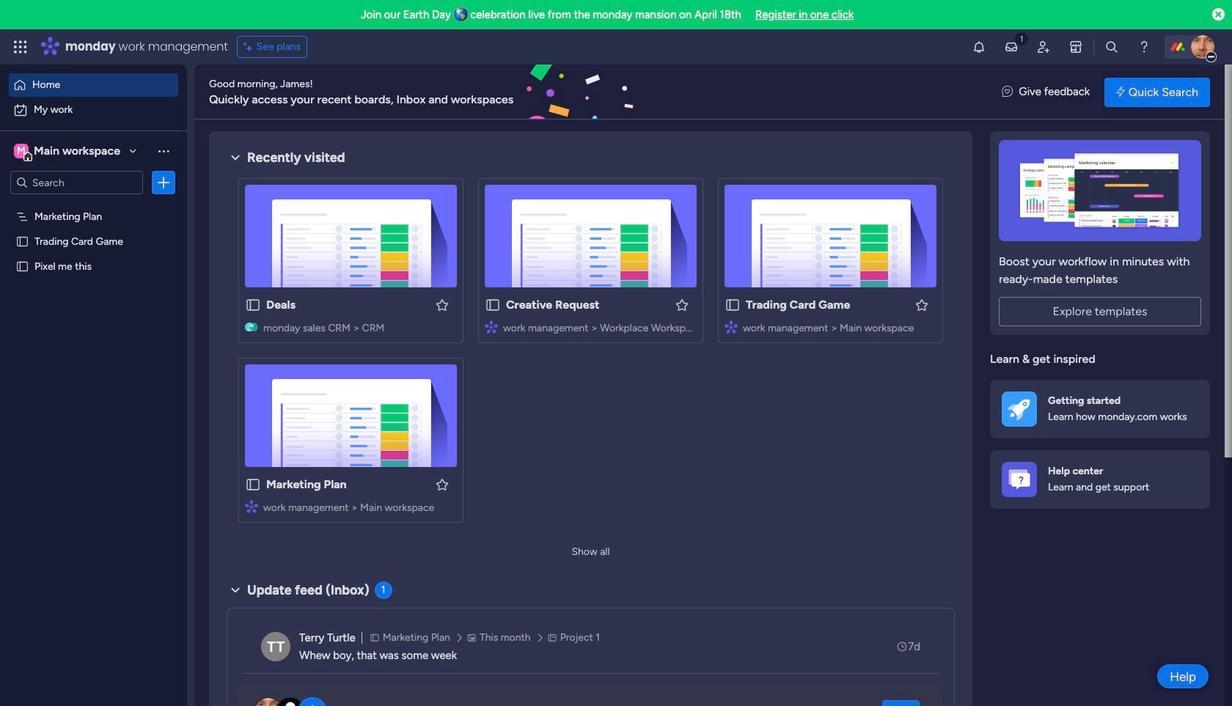 Task type: vqa. For each thing, say whether or not it's contained in the screenshot.
v2 surfce notifications "icon"
no



Task type: locate. For each thing, give the bounding box(es) containing it.
public board image
[[485, 297, 501, 313], [725, 297, 741, 313]]

1 horizontal spatial add to favorites image
[[675, 298, 690, 312]]

templates image image
[[1004, 140, 1198, 241]]

options image
[[156, 175, 171, 190]]

1 horizontal spatial add to favorites image
[[915, 298, 930, 312]]

getting started element
[[991, 380, 1211, 438]]

2 add to favorites image from the left
[[675, 298, 690, 312]]

add to favorites image
[[915, 298, 930, 312], [435, 477, 450, 492]]

0 horizontal spatial add to favorites image
[[435, 298, 450, 312]]

add to favorites image
[[435, 298, 450, 312], [675, 298, 690, 312]]

quick search results list box
[[227, 167, 955, 541]]

option
[[9, 73, 178, 97], [9, 98, 178, 122], [0, 203, 187, 206]]

close recently visited image
[[227, 149, 244, 167]]

1 vertical spatial add to favorites image
[[435, 477, 450, 492]]

1 vertical spatial option
[[9, 98, 178, 122]]

select product image
[[13, 40, 28, 54]]

search everything image
[[1105, 40, 1120, 54]]

invite members image
[[1037, 40, 1052, 54]]

close update feed (inbox) image
[[227, 582, 244, 600]]

0 horizontal spatial public board image
[[485, 297, 501, 313]]

Search in workspace field
[[31, 174, 123, 191]]

see plans image
[[243, 39, 257, 55]]

workspace selection element
[[14, 142, 123, 161]]

2 public board image from the left
[[725, 297, 741, 313]]

james peterson image
[[1192, 35, 1215, 59]]

list box
[[0, 201, 187, 477]]

1 horizontal spatial public board image
[[725, 297, 741, 313]]

public board image
[[15, 234, 29, 248], [15, 259, 29, 273], [245, 297, 261, 313], [245, 477, 261, 493]]

v2 user feedback image
[[1003, 84, 1014, 100]]



Task type: describe. For each thing, give the bounding box(es) containing it.
1 public board image from the left
[[485, 297, 501, 313]]

notifications image
[[972, 40, 987, 54]]

help image
[[1137, 40, 1152, 54]]

1 image
[[1016, 30, 1029, 47]]

1 element
[[375, 582, 392, 600]]

help center element
[[991, 450, 1211, 509]]

0 vertical spatial option
[[9, 73, 178, 97]]

0 horizontal spatial add to favorites image
[[435, 477, 450, 492]]

terry turtle image
[[261, 633, 291, 662]]

0 vertical spatial add to favorites image
[[915, 298, 930, 312]]

update feed image
[[1005, 40, 1019, 54]]

v2 bolt switch image
[[1117, 84, 1125, 100]]

workspace options image
[[156, 144, 171, 158]]

1 add to favorites image from the left
[[435, 298, 450, 312]]

workspace image
[[14, 143, 29, 159]]

2 vertical spatial option
[[0, 203, 187, 206]]

monday marketplace image
[[1069, 40, 1084, 54]]



